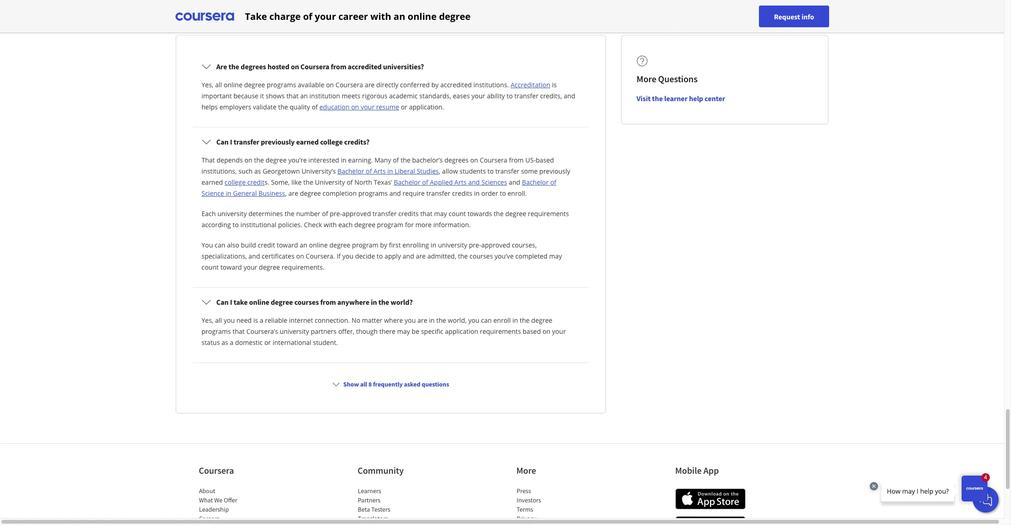 Task type: locate. For each thing, give the bounding box(es) containing it.
application.
[[409, 103, 444, 111]]

in up admitted,
[[431, 241, 437, 250]]

previously right the some
[[540, 167, 571, 176]]

2 vertical spatial that
[[233, 327, 245, 336]]

1 horizontal spatial ,
[[439, 167, 441, 176]]

is inside yes, all you need is a reliable internet connection. no matter where you are in the world, you can enroll in the degree programs that coursera's university partners offer, though there may be specific application requirements based on your status as a domestic or international student.
[[254, 316, 258, 325]]

requirements inside the each university determines the number of pre-approved transfer credits that may count towards the degree requirements according to institutional policies. check with each degree program for more information.
[[528, 209, 570, 218]]

matter
[[362, 316, 383, 325]]

2 horizontal spatial bachelor
[[522, 178, 549, 187]]

, down "some,"
[[285, 189, 287, 198]]

0 vertical spatial requirements
[[528, 209, 570, 218]]

0 vertical spatial that
[[287, 91, 299, 100]]

is inside is important because it shows that an institution meets rigorous academic standards, eases your ability to transfer credits, and helps employers validate the quality of
[[553, 80, 557, 89]]

science
[[202, 189, 224, 198]]

charge
[[270, 10, 301, 22]]

1 vertical spatial with
[[324, 220, 337, 229]]

, allow students to transfer some previously earned
[[202, 167, 571, 187]]

learners partners beta testers translators
[[358, 487, 391, 523]]

0 horizontal spatial or
[[265, 338, 271, 347]]

1 horizontal spatial previously
[[540, 167, 571, 176]]

from up meets
[[331, 62, 347, 71]]

0 horizontal spatial with
[[324, 220, 337, 229]]

all inside dropdown button
[[360, 380, 367, 389]]

program left for
[[377, 220, 404, 229]]

0 horizontal spatial more
[[517, 465, 537, 476]]

1 vertical spatial can
[[216, 298, 229, 307]]

an for that
[[301, 91, 308, 100]]

0 horizontal spatial by
[[380, 241, 388, 250]]

or down academic
[[401, 103, 408, 111]]

may right completed
[[550, 252, 562, 261]]

0 vertical spatial degrees
[[241, 62, 266, 71]]

1 vertical spatial pre-
[[469, 241, 482, 250]]

list containing about
[[199, 487, 277, 525]]

2 yes, from the top
[[202, 316, 214, 325]]

1 horizontal spatial programs
[[267, 80, 296, 89]]

are inside yes, all you need is a reliable internet connection. no matter where you are in the world, you can enroll in the degree programs that coursera's university partners offer, though there may be specific application requirements based on your status as a domestic or international student.
[[418, 316, 428, 325]]

0 vertical spatial by
[[432, 80, 439, 89]]

accredited up yes, all online degree programs available on coursera are directly conferred by accredited institutions. accreditation
[[348, 62, 382, 71]]

liberal
[[395, 167, 415, 176]]

what
[[199, 496, 213, 505]]

it
[[260, 91, 264, 100]]

an for with
[[394, 10, 406, 22]]

coursera up available
[[301, 62, 330, 71]]

are down enrolling
[[416, 252, 426, 261]]

the left the world?
[[379, 298, 390, 307]]

transfer inside is important because it shows that an institution meets rigorous academic standards, eases your ability to transfer credits, and helps employers validate the quality of
[[515, 91, 539, 100]]

credit up 'certificates'
[[258, 241, 275, 250]]

0 vertical spatial a
[[260, 316, 264, 325]]

in up specific
[[429, 316, 435, 325]]

1 vertical spatial courses
[[295, 298, 319, 307]]

institution
[[310, 91, 340, 100]]

programs up the status at the bottom of the page
[[202, 327, 231, 336]]

to inside is important because it shows that an institution meets rigorous academic standards, eases your ability to transfer credits, and helps employers validate the quality of
[[507, 91, 513, 100]]

university's
[[302, 167, 336, 176]]

credits
[[452, 189, 473, 198], [399, 209, 419, 218]]

2 horizontal spatial programs
[[359, 189, 388, 198]]

an for toward
[[300, 241, 308, 250]]

validate
[[253, 103, 277, 111]]

pre- up each
[[330, 209, 342, 218]]

0 horizontal spatial courses
[[295, 298, 319, 307]]

1 vertical spatial count
[[202, 263, 219, 272]]

0 vertical spatial courses
[[470, 252, 493, 261]]

1 horizontal spatial credits
[[452, 189, 473, 198]]

0 horizontal spatial approved
[[342, 209, 371, 218]]

0 horizontal spatial toward
[[221, 263, 242, 272]]

show all 8 frequently asked questions button
[[329, 376, 453, 393]]

internet
[[289, 316, 313, 325]]

0 horizontal spatial that
[[233, 327, 245, 336]]

pre- inside you can also build credit toward an online degree program by first enrolling in university pre-approved courses, specializations, and certificates on coursera. if you decide to apply and are admitted, the courses you've completed may count toward your degree requirements.
[[469, 241, 482, 250]]

credits inside the each university determines the number of pre-approved transfer credits that may count towards the degree requirements according to institutional policies. check with each degree program for more information.
[[399, 209, 419, 218]]

in left earning.
[[341, 156, 347, 165]]

i up depends
[[230, 137, 232, 146]]

a up coursera's
[[260, 316, 264, 325]]

with right "career"
[[371, 10, 392, 22]]

asked
[[238, 7, 270, 24], [404, 380, 421, 389]]

to right 'ability'
[[507, 91, 513, 100]]

i for take
[[230, 298, 232, 307]]

2 horizontal spatial may
[[550, 252, 562, 261]]

can inside you can also build credit toward an online degree program by first enrolling in university pre-approved courses, specializations, and certificates on coursera. if you decide to apply and are admitted, the courses you've completed may count toward your degree requirements.
[[215, 241, 226, 250]]

0 vertical spatial or
[[401, 103, 408, 111]]

list containing press
[[517, 487, 595, 525]]

may up information.
[[434, 209, 447, 218]]

1 vertical spatial programs
[[359, 189, 388, 198]]

bachelor inside bachelor of science in general business
[[522, 178, 549, 187]]

1 horizontal spatial pre-
[[469, 241, 482, 250]]

all for you
[[215, 316, 222, 325]]

are up be
[[418, 316, 428, 325]]

a left domestic
[[230, 338, 234, 347]]

1 vertical spatial all
[[215, 316, 222, 325]]

1 vertical spatial approved
[[482, 241, 511, 250]]

about link
[[199, 487, 215, 495]]

where
[[384, 316, 403, 325]]

university
[[315, 178, 345, 187]]

1 vertical spatial asked
[[404, 380, 421, 389]]

and inside is important because it shows that an institution meets rigorous academic standards, eases your ability to transfer credits, and helps employers validate the quality of
[[564, 91, 576, 100]]

0 vertical spatial more
[[637, 73, 657, 85]]

coursera up sciences
[[480, 156, 508, 165]]

courses left you've at the top
[[470, 252, 493, 261]]

degrees inside dropdown button
[[241, 62, 266, 71]]

institutional
[[241, 220, 277, 229]]

all up important
[[215, 80, 222, 89]]

your inside you can also build credit toward an online degree program by first enrolling in university pre-approved courses, specializations, and certificates on coursera. if you decide to apply and are admitted, the courses you've completed may count toward your degree requirements.
[[244, 263, 257, 272]]

more
[[637, 73, 657, 85], [517, 465, 537, 476]]

your inside yes, all you need is a reliable internet connection. no matter where you are in the world, you can enroll in the degree programs that coursera's university partners offer, though there may be specific application requirements based on your status as a domestic or international student.
[[553, 327, 566, 336]]

as inside yes, all you need is a reliable internet connection. no matter where you are in the world, you can enroll in the degree programs that coursera's university partners offer, though there may be specific application requirements based on your status as a domestic or international student.
[[222, 338, 228, 347]]

1 horizontal spatial is
[[553, 80, 557, 89]]

first
[[389, 241, 401, 250]]

0 horizontal spatial list
[[199, 487, 277, 525]]

count down 'specializations,'
[[202, 263, 219, 272]]

1 vertical spatial previously
[[540, 167, 571, 176]]

1 vertical spatial an
[[301, 91, 308, 100]]

that up quality on the left top of page
[[287, 91, 299, 100]]

1 horizontal spatial that
[[287, 91, 299, 100]]

enroll.
[[508, 189, 527, 198]]

1 i from the top
[[230, 137, 232, 146]]

0 vertical spatial as
[[255, 167, 261, 176]]

investors link
[[517, 496, 541, 505]]

transfer down accreditation
[[515, 91, 539, 100]]

in right "science"
[[226, 189, 232, 198]]

1 vertical spatial ,
[[285, 189, 287, 198]]

can for can i transfer previously earned college credits?
[[216, 137, 229, 146]]

0 horizontal spatial college
[[225, 178, 246, 187]]

your inside is important because it shows that an institution meets rigorous academic standards, eases your ability to transfer credits, and helps employers validate the quality of
[[472, 91, 486, 100]]

0 horizontal spatial can
[[215, 241, 226, 250]]

university up international at the left bottom of the page
[[280, 327, 309, 336]]

earned
[[296, 137, 319, 146], [202, 178, 223, 187]]

education
[[320, 103, 350, 111]]

2 list from the left
[[358, 487, 436, 525]]

0 vertical spatial toward
[[277, 241, 298, 250]]

1 horizontal spatial can
[[482, 316, 492, 325]]

online inside you can also build credit toward an online degree program by first enrolling in university pre-approved courses, specializations, and certificates on coursera. if you decide to apply and are admitted, the courses you've completed may count toward your degree requirements.
[[309, 241, 328, 250]]

your
[[315, 10, 336, 22], [472, 91, 486, 100], [361, 103, 375, 111], [244, 263, 257, 272], [553, 327, 566, 336]]

2 vertical spatial programs
[[202, 327, 231, 336]]

status
[[202, 338, 220, 347]]

and right credits,
[[564, 91, 576, 100]]

i left take at left bottom
[[230, 298, 232, 307]]

credits down bachelor of applied arts and sciences link at the top
[[452, 189, 473, 198]]

0 vertical spatial program
[[377, 220, 404, 229]]

or down coursera's
[[265, 338, 271, 347]]

leadership link
[[199, 506, 229, 514]]

0 vertical spatial can
[[215, 241, 226, 250]]

3 list from the left
[[517, 487, 595, 525]]

that down 'need'
[[233, 327, 245, 336]]

1 horizontal spatial more
[[637, 73, 657, 85]]

more inside frequently asked questions element
[[637, 73, 657, 85]]

can left take at left bottom
[[216, 298, 229, 307]]

1 vertical spatial based
[[523, 327, 541, 336]]

an inside is important because it shows that an institution meets rigorous academic standards, eases your ability to transfer credits, and helps employers validate the quality of
[[301, 91, 308, 100]]

0 horizontal spatial ,
[[285, 189, 287, 198]]

can up depends
[[216, 137, 229, 146]]

0 vertical spatial may
[[434, 209, 447, 218]]

hosted
[[268, 62, 290, 71]]

in up matter
[[371, 298, 377, 307]]

yes, inside yes, all you need is a reliable internet connection. no matter where you are in the world, you can enroll in the degree programs that coursera's university partners offer, though there may be specific application requirements based on your status as a domestic or international student.
[[202, 316, 214, 325]]

2 vertical spatial may
[[398, 327, 410, 336]]

, are degree completion programs and require transfer credits in order to enroll.
[[285, 189, 527, 198]]

sciences
[[482, 178, 508, 187]]

take
[[245, 10, 267, 22]]

0 vertical spatial all
[[215, 80, 222, 89]]

yes, up important
[[202, 80, 214, 89]]

credits up for
[[399, 209, 419, 218]]

connection.
[[315, 316, 350, 325]]

1 horizontal spatial may
[[434, 209, 447, 218]]

university
[[218, 209, 247, 218], [438, 241, 468, 250], [280, 327, 309, 336]]

1 vertical spatial accredited
[[441, 80, 472, 89]]

1 vertical spatial from
[[509, 156, 524, 165]]

from for can i take online degree courses from anywhere in the world?
[[321, 298, 336, 307]]

to up sciences
[[488, 167, 494, 176]]

0 vertical spatial asked
[[238, 7, 270, 24]]

directly
[[377, 80, 399, 89]]

arts down the many
[[374, 167, 386, 176]]

questions
[[273, 7, 327, 24], [422, 380, 450, 389]]

approved up you've at the top
[[482, 241, 511, 250]]

press investors terms privacy
[[517, 487, 541, 523]]

1 list from the left
[[199, 487, 277, 525]]

courses up internet
[[295, 298, 319, 307]]

1 vertical spatial or
[[265, 338, 271, 347]]

1 horizontal spatial university
[[280, 327, 309, 336]]

1 horizontal spatial toward
[[277, 241, 298, 250]]

based
[[536, 156, 554, 165], [523, 327, 541, 336]]

bachelor for business
[[522, 178, 549, 187]]

1 horizontal spatial questions
[[422, 380, 450, 389]]

, left allow
[[439, 167, 441, 176]]

0 vertical spatial credit
[[248, 178, 265, 187]]

0 vertical spatial accredited
[[348, 62, 382, 71]]

of inside that depends on the degree you're interested in earning. many of the bachelor's degrees on coursera from us-based institutions, such as georgetown university's
[[393, 156, 399, 165]]

toward
[[277, 241, 298, 250], [221, 263, 242, 272]]

0 horizontal spatial credits
[[399, 209, 419, 218]]

more up visit
[[637, 73, 657, 85]]

, inside the , allow students to transfer some previously earned
[[439, 167, 441, 176]]

in
[[341, 156, 347, 165], [388, 167, 393, 176], [226, 189, 232, 198], [474, 189, 480, 198], [431, 241, 437, 250], [371, 298, 377, 307], [429, 316, 435, 325], [513, 316, 519, 325]]

1 vertical spatial program
[[352, 241, 379, 250]]

from
[[331, 62, 347, 71], [509, 156, 524, 165], [321, 298, 336, 307]]

that inside yes, all you need is a reliable internet connection. no matter where you are in the world, you can enroll in the degree programs that coursera's university partners offer, though there may be specific application requirements based on your status as a domestic or international student.
[[233, 327, 245, 336]]

university inside yes, all you need is a reliable internet connection. no matter where you are in the world, you can enroll in the degree programs that coursera's university partners offer, though there may be specific application requirements based on your status as a domestic or international student.
[[280, 327, 309, 336]]

to left apply
[[377, 252, 383, 261]]

may left be
[[398, 327, 410, 336]]

of inside bachelor of science in general business
[[551, 178, 557, 187]]

arts down allow
[[455, 178, 467, 187]]

in inside you can also build credit toward an online degree program by first enrolling in university pre-approved courses, specializations, and certificates on coursera. if you decide to apply and are admitted, the courses you've completed may count toward your degree requirements.
[[431, 241, 437, 250]]

0 horizontal spatial previously
[[261, 137, 295, 146]]

0 horizontal spatial requirements
[[480, 327, 521, 336]]

from for are the degrees hosted on coursera from accredited universities?
[[331, 62, 347, 71]]

approved inside you can also build credit toward an online degree program by first enrolling in university pre-approved courses, specializations, and certificates on coursera. if you decide to apply and are admitted, the courses you've completed may count toward your degree requirements.
[[482, 241, 511, 250]]

0 horizontal spatial count
[[202, 263, 219, 272]]

the inside can i take online degree courses from anywhere in the world? dropdown button
[[379, 298, 390, 307]]

0 horizontal spatial earned
[[202, 178, 223, 187]]

as right the status at the bottom of the page
[[222, 338, 228, 347]]

degree inside that depends on the degree you're interested in earning. many of the bachelor's degrees on coursera from us-based institutions, such as georgetown university's
[[266, 156, 287, 165]]

on inside you can also build credit toward an online degree program by first enrolling in university pre-approved courses, specializations, and certificates on coursera. if you decide to apply and are admitted, the courses you've completed may count toward your degree requirements.
[[296, 252, 304, 261]]

0 vertical spatial is
[[553, 80, 557, 89]]

1 can from the top
[[216, 137, 229, 146]]

an inside you can also build credit toward an online degree program by first enrolling in university pre-approved courses, specializations, and certificates on coursera. if you decide to apply and are admitted, the courses you've completed may count toward your degree requirements.
[[300, 241, 308, 250]]

college inside dropdown button
[[320, 137, 343, 146]]

by left first
[[380, 241, 388, 250]]

2 can from the top
[[216, 298, 229, 307]]

towards
[[468, 209, 492, 218]]

2 vertical spatial university
[[280, 327, 309, 336]]

1 horizontal spatial count
[[449, 209, 466, 218]]

credit
[[248, 178, 265, 187], [258, 241, 275, 250]]

degree
[[439, 10, 471, 22], [244, 80, 265, 89], [266, 156, 287, 165], [300, 189, 321, 198], [506, 209, 527, 218], [355, 220, 376, 229], [330, 241, 351, 250], [259, 263, 280, 272], [271, 298, 293, 307], [532, 316, 553, 325]]

privacy
[[517, 515, 537, 523]]

requirements down enroll
[[480, 327, 521, 336]]

0 vertical spatial programs
[[267, 80, 296, 89]]

that up more
[[421, 209, 433, 218]]

that inside the each university determines the number of pre-approved transfer credits that may count towards the degree requirements according to institutional policies. check with each degree program for more information.
[[421, 209, 433, 218]]

0 vertical spatial college
[[320, 137, 343, 146]]

and
[[564, 91, 576, 100], [469, 178, 480, 187], [509, 178, 521, 187], [390, 189, 401, 198], [249, 252, 260, 261], [403, 252, 415, 261]]

may inside the each university determines the number of pre-approved transfer credits that may count towards the degree requirements according to institutional policies. check with each degree program for more information.
[[434, 209, 447, 218]]

privacy link
[[517, 515, 537, 523]]

coursera's
[[247, 327, 278, 336]]

in inside that depends on the degree you're interested in earning. many of the bachelor's degrees on coursera from us-based institutions, such as georgetown university's
[[341, 156, 347, 165]]

previously up you're
[[261, 137, 295, 146]]

are
[[365, 80, 375, 89], [289, 189, 299, 198], [416, 252, 426, 261], [418, 316, 428, 325]]

app
[[704, 465, 720, 476]]

credit down such
[[248, 178, 265, 187]]

transfer inside dropdown button
[[234, 137, 260, 146]]

0 vertical spatial with
[[371, 10, 392, 22]]

bachelor down earning.
[[338, 167, 364, 176]]

requirements up courses,
[[528, 209, 570, 218]]

earned up you're
[[296, 137, 319, 146]]

apply
[[385, 252, 401, 261]]

is important because it shows that an institution meets rigorous academic standards, eases your ability to transfer credits, and helps employers validate the quality of
[[202, 80, 576, 111]]

0 vertical spatial count
[[449, 209, 466, 218]]

0 horizontal spatial is
[[254, 316, 258, 325]]

the inside you can also build credit toward an online degree program by first enrolling in university pre-approved courses, specializations, and certificates on coursera. if you decide to apply and are admitted, the courses you've completed may count toward your degree requirements.
[[458, 252, 468, 261]]

frequently
[[373, 380, 403, 389]]

that depends on the degree you're interested in earning. many of the bachelor's degrees on coursera from us-based institutions, such as georgetown university's
[[202, 156, 554, 176]]

application
[[445, 327, 479, 336]]

may inside yes, all you need is a reliable internet connection. no matter where you are in the world, you can enroll in the degree programs that coursera's university partners offer, though there may be specific application requirements based on your status as a domestic or international student.
[[398, 327, 410, 336]]

count up information.
[[449, 209, 466, 218]]

from up connection.
[[321, 298, 336, 307]]

coursera image
[[175, 9, 234, 24]]

careers
[[199, 515, 219, 523]]

2 i from the top
[[230, 298, 232, 307]]

college
[[320, 137, 343, 146], [225, 178, 246, 187]]

you're
[[289, 156, 307, 165]]

transfer down bachelor of science in general business link
[[373, 209, 397, 218]]

previously inside can i transfer previously earned college credits? dropdown button
[[261, 137, 295, 146]]

1 vertical spatial a
[[230, 338, 234, 347]]

earned inside dropdown button
[[296, 137, 319, 146]]

terms
[[517, 506, 533, 514]]

chat with us image
[[979, 493, 994, 507]]

programs down college credit s. some, like the university of north texas' bachelor of applied arts and sciences and
[[359, 189, 388, 198]]

0 vertical spatial an
[[394, 10, 406, 22]]

list for coursera
[[199, 487, 277, 525]]

1 vertical spatial i
[[230, 298, 232, 307]]

can
[[216, 137, 229, 146], [216, 298, 229, 307]]

in up the texas'
[[388, 167, 393, 176]]

bachelor down the some
[[522, 178, 549, 187]]

more up press
[[517, 465, 537, 476]]

transfer up depends
[[234, 137, 260, 146]]

translators link
[[358, 515, 388, 523]]

is right 'need'
[[254, 316, 258, 325]]

bachelor up , are degree completion programs and require transfer credits in order to enroll.
[[394, 178, 421, 187]]

be
[[412, 327, 420, 336]]

take charge of your career with an online degree
[[245, 10, 471, 22]]

yes,
[[202, 80, 214, 89], [202, 316, 214, 325]]

transfer
[[515, 91, 539, 100], [234, 137, 260, 146], [496, 167, 520, 176], [427, 189, 451, 198], [373, 209, 397, 218]]

each
[[202, 209, 216, 218]]

university up according
[[218, 209, 247, 218]]

0 vertical spatial questions
[[273, 7, 327, 24]]

partners
[[311, 327, 337, 336]]

earned up "science"
[[202, 178, 223, 187]]

the inside are the degrees hosted on coursera from accredited universities? dropdown button
[[229, 62, 239, 71]]

courses inside you can also build credit toward an online degree program by first enrolling in university pre-approved courses, specializations, and certificates on coursera. if you decide to apply and are admitted, the courses you've completed may count toward your degree requirements.
[[470, 252, 493, 261]]

1 yes, from the top
[[202, 80, 214, 89]]

0 vertical spatial yes,
[[202, 80, 214, 89]]

by up standards,
[[432, 80, 439, 89]]

can i take online degree courses from anywhere in the world?
[[216, 298, 413, 307]]

1 horizontal spatial requirements
[[528, 209, 570, 218]]

can
[[215, 241, 226, 250], [482, 316, 492, 325]]

2 vertical spatial an
[[300, 241, 308, 250]]

as inside that depends on the degree you're interested in earning. many of the bachelor's degrees on coursera from us-based institutions, such as georgetown university's
[[255, 167, 261, 176]]

1 vertical spatial questions
[[422, 380, 450, 389]]

, for allow
[[439, 167, 441, 176]]

by
[[432, 80, 439, 89], [380, 241, 388, 250]]

programs up shows
[[267, 80, 296, 89]]

interested
[[309, 156, 339, 165]]

0 horizontal spatial a
[[230, 338, 234, 347]]

may
[[434, 209, 447, 218], [550, 252, 562, 261], [398, 327, 410, 336]]

as right such
[[255, 167, 261, 176]]

the right are
[[229, 62, 239, 71]]

by inside you can also build credit toward an online degree program by first enrolling in university pre-approved courses, specializations, and certificates on coursera. if you decide to apply and are admitted, the courses you've completed may count toward your degree requirements.
[[380, 241, 388, 250]]

community
[[358, 465, 404, 476]]

degrees up allow
[[445, 156, 469, 165]]

are inside you can also build credit toward an online degree program by first enrolling in university pre-approved courses, specializations, and certificates on coursera. if you decide to apply and are admitted, the courses you've completed may count toward your degree requirements.
[[416, 252, 426, 261]]

program up decide
[[352, 241, 379, 250]]

accreditation
[[511, 80, 551, 89]]

need
[[237, 316, 252, 325]]

program inside the each university determines the number of pre-approved transfer credits that may count towards the degree requirements according to institutional policies. check with each degree program for more information.
[[377, 220, 404, 229]]

the right admitted,
[[458, 252, 468, 261]]

bachelor for studies
[[338, 167, 364, 176]]

arts
[[374, 167, 386, 176], [455, 178, 467, 187]]

1 horizontal spatial approved
[[482, 241, 511, 250]]

list
[[199, 487, 277, 525], [358, 487, 436, 525], [517, 487, 595, 525]]

yes, up the status at the bottom of the page
[[202, 316, 214, 325]]

partners
[[358, 496, 381, 505]]

yes, all online degree programs available on coursera are directly conferred by accredited institutions. accreditation
[[202, 80, 551, 89]]

0 horizontal spatial may
[[398, 327, 410, 336]]

0 horizontal spatial programs
[[202, 327, 231, 336]]

international
[[273, 338, 312, 347]]

more for more questions
[[637, 73, 657, 85]]

on inside yes, all you need is a reliable internet connection. no matter where you are in the world, you can enroll in the degree programs that coursera's university partners offer, though there may be specific application requirements based on your status as a domestic or international student.
[[543, 327, 551, 336]]

approved up each
[[342, 209, 371, 218]]

coursera up the about link
[[199, 465, 234, 476]]

all inside yes, all you need is a reliable internet connection. no matter where you are in the world, you can enroll in the degree programs that coursera's university partners offer, though there may be specific application requirements based on your status as a domestic or international student.
[[215, 316, 222, 325]]

bachelor of science in general business link
[[202, 178, 557, 198]]

degree inside dropdown button
[[271, 298, 293, 307]]

is up credits,
[[553, 80, 557, 89]]

all up the status at the bottom of the page
[[215, 316, 222, 325]]

1 vertical spatial by
[[380, 241, 388, 250]]

0 vertical spatial earned
[[296, 137, 319, 146]]

accreditation link
[[511, 80, 551, 89]]

info
[[802, 12, 815, 21]]

1 horizontal spatial asked
[[404, 380, 421, 389]]

online inside dropdown button
[[249, 298, 270, 307]]

toward down 'specializations,'
[[221, 263, 242, 272]]

pre-
[[330, 209, 342, 218], [469, 241, 482, 250]]

list containing learners
[[358, 487, 436, 525]]

2 horizontal spatial that
[[421, 209, 433, 218]]

terms link
[[517, 506, 533, 514]]

of inside the each university determines the number of pre-approved transfer credits that may count towards the degree requirements according to institutional policies. check with each degree program for more information.
[[322, 209, 328, 218]]

0 vertical spatial ,
[[439, 167, 441, 176]]



Task type: vqa. For each thing, say whether or not it's contained in the screenshot.


Task type: describe. For each thing, give the bounding box(es) containing it.
requirements.
[[282, 263, 325, 272]]

reliable
[[265, 316, 288, 325]]

get it on google play image
[[676, 517, 746, 525]]

yes, for yes, all you need is a reliable internet connection. no matter where you are in the world, you can enroll in the degree programs that coursera's university partners offer, though there may be specific application requirements based on your status as a domestic or international student.
[[202, 316, 214, 325]]

you up be
[[405, 316, 416, 325]]

in inside dropdown button
[[371, 298, 377, 307]]

completed
[[516, 252, 548, 261]]

or inside yes, all you need is a reliable internet connection. no matter where you are in the world, you can enroll in the degree programs that coursera's university partners offer, though there may be specific application requirements based on your status as a domestic or international student.
[[265, 338, 271, 347]]

based inside that depends on the degree you're interested in earning. many of the bachelor's degrees on coursera from us-based institutions, such as georgetown university's
[[536, 156, 554, 165]]

admitted,
[[428, 252, 457, 261]]

may inside you can also build credit toward an online degree program by first enrolling in university pre-approved courses, specializations, and certificates on coursera. if you decide to apply and are admitted, the courses you've completed may count toward your degree requirements.
[[550, 252, 562, 261]]

that inside is important because it shows that an institution meets rigorous academic standards, eases your ability to transfer credits, and helps employers validate the quality of
[[287, 91, 299, 100]]

bachelor of science in general business
[[202, 178, 557, 198]]

order
[[482, 189, 499, 198]]

press link
[[517, 487, 531, 495]]

in right enroll
[[513, 316, 519, 325]]

program inside you can also build credit toward an online degree program by first enrolling in university pre-approved courses, specializations, and certificates on coursera. if you decide to apply and are admitted, the courses you've completed may count toward your degree requirements.
[[352, 241, 379, 250]]

accredited inside are the degrees hosted on coursera from accredited universities? dropdown button
[[348, 62, 382, 71]]

education on your resume link
[[320, 103, 399, 111]]

business
[[259, 189, 285, 198]]

north
[[355, 178, 372, 187]]

each
[[339, 220, 353, 229]]

enroll
[[494, 316, 511, 325]]

earned inside the , allow students to transfer some previously earned
[[202, 178, 223, 187]]

applied
[[430, 178, 453, 187]]

specializations,
[[202, 252, 247, 261]]

to inside the each university determines the number of pre-approved transfer credits that may count towards the degree requirements according to institutional policies. check with each degree program for more information.
[[233, 220, 239, 229]]

beta testers link
[[358, 506, 391, 514]]

you've
[[495, 252, 514, 261]]

for
[[405, 220, 414, 229]]

college credit s. some, like the university of north texas' bachelor of applied arts and sciences and
[[225, 178, 522, 187]]

asked inside dropdown button
[[404, 380, 421, 389]]

university inside the each university determines the number of pre-approved transfer credits that may count towards the degree requirements according to institutional policies. check with each degree program for more information.
[[218, 209, 247, 218]]

degrees inside that depends on the degree you're interested in earning. many of the bachelor's degrees on coursera from us-based institutions, such as georgetown university's
[[445, 156, 469, 165]]

the up specific
[[437, 316, 447, 325]]

0 horizontal spatial asked
[[238, 7, 270, 24]]

conferred
[[400, 80, 430, 89]]

investors
[[517, 496, 541, 505]]

the right 'towards'
[[494, 209, 504, 218]]

to right order
[[500, 189, 506, 198]]

completion
[[323, 189, 357, 198]]

testers
[[371, 506, 391, 514]]

and down enrolling
[[403, 252, 415, 261]]

, for are
[[285, 189, 287, 198]]

standards,
[[420, 91, 452, 100]]

of inside is important because it shows that an institution meets rigorous academic standards, eases your ability to transfer credits, and helps employers validate the quality of
[[312, 103, 318, 111]]

the right enroll
[[520, 316, 530, 325]]

world?
[[391, 298, 413, 307]]

offer,
[[339, 327, 355, 336]]

are up rigorous
[[365, 80, 375, 89]]

to inside the , allow students to transfer some previously earned
[[488, 167, 494, 176]]

anywhere
[[338, 298, 370, 307]]

questions inside dropdown button
[[422, 380, 450, 389]]

there
[[380, 327, 396, 336]]

coursera up meets
[[336, 80, 363, 89]]

1 vertical spatial college
[[225, 178, 246, 187]]

about
[[199, 487, 215, 495]]

rigorous
[[362, 91, 388, 100]]

0 horizontal spatial questions
[[273, 7, 327, 24]]

1 horizontal spatial by
[[432, 80, 439, 89]]

partners link
[[358, 496, 381, 505]]

and down the students in the left of the page
[[469, 178, 480, 187]]

more for more
[[517, 465, 537, 476]]

transfer inside the , allow students to transfer some previously earned
[[496, 167, 520, 176]]

credits,
[[541, 91, 563, 100]]

you left 'need'
[[224, 316, 235, 325]]

can for can i take online degree courses from anywhere in the world?
[[216, 298, 229, 307]]

you inside you can also build credit toward an online degree program by first enrolling in university pre-approved courses, specializations, and certificates on coursera. if you decide to apply and are admitted, the courses you've completed may count toward your degree requirements.
[[343, 252, 354, 261]]

in inside bachelor of science in general business
[[226, 189, 232, 198]]

university inside you can also build credit toward an online degree program by first enrolling in university pre-approved courses, specializations, and certificates on coursera. if you decide to apply and are admitted, the courses you've completed may count toward your degree requirements.
[[438, 241, 468, 250]]

degree inside yes, all you need is a reliable internet connection. no matter where you are in the world, you can enroll in the degree programs that coursera's university partners offer, though there may be specific application requirements based on your status as a domestic or international student.
[[532, 316, 553, 325]]

8
[[369, 380, 372, 389]]

from inside that depends on the degree you're interested in earning. many of the bachelor's degrees on coursera from us-based institutions, such as georgetown university's
[[509, 156, 524, 165]]

more
[[416, 220, 432, 229]]

such
[[239, 167, 253, 176]]

earning.
[[348, 156, 373, 165]]

are the degrees hosted on coursera from accredited universities?
[[216, 62, 424, 71]]

bachelor's
[[413, 156, 443, 165]]

all for 8
[[360, 380, 367, 389]]

based inside yes, all you need is a reliable internet connection. no matter where you are in the world, you can enroll in the degree programs that coursera's university partners offer, though there may be specific application requirements based on your status as a domestic or international student.
[[523, 327, 541, 336]]

learners link
[[358, 487, 381, 495]]

count inside you can also build credit toward an online degree program by first enrolling in university pre-approved courses, specializations, and certificates on coursera. if you decide to apply and are admitted, the courses you've completed may count toward your degree requirements.
[[202, 263, 219, 272]]

on inside dropdown button
[[291, 62, 299, 71]]

shows
[[266, 91, 285, 100]]

1 horizontal spatial bachelor
[[394, 178, 421, 187]]

collapsed list
[[191, 50, 591, 365]]

bachelor of arts in liberal studies
[[338, 167, 439, 176]]

decide
[[355, 252, 375, 261]]

yes, for yes, all online degree programs available on coursera are directly conferred by accredited institutions. accreditation
[[202, 80, 214, 89]]

previously inside the , allow students to transfer some previously earned
[[540, 167, 571, 176]]

leadership
[[199, 506, 229, 514]]

programs inside yes, all you need is a reliable internet connection. no matter where you are in the world, you can enroll in the degree programs that coursera's university partners offer, though there may be specific application requirements based on your status as a domestic or international student.
[[202, 327, 231, 336]]

with inside the each university determines the number of pre-approved transfer credits that may count towards the degree requirements according to institutional policies. check with each degree program for more information.
[[324, 220, 337, 229]]

request info
[[775, 12, 815, 21]]

the up the georgetown
[[254, 156, 264, 165]]

quality
[[290, 103, 310, 111]]

certificates
[[262, 252, 295, 261]]

if
[[337, 252, 341, 261]]

programs for degree
[[267, 80, 296, 89]]

the right like
[[304, 178, 314, 187]]

show
[[344, 380, 359, 389]]

allow
[[442, 167, 458, 176]]

center
[[705, 94, 726, 103]]

and down build
[[249, 252, 260, 261]]

frequently asked questions element
[[168, 7, 837, 421]]

the inside is important because it shows that an institution meets rigorous academic standards, eases your ability to transfer credits, and helps employers validate the quality of
[[278, 103, 288, 111]]

the up policies.
[[285, 209, 295, 218]]

can inside yes, all you need is a reliable internet connection. no matter where you are in the world, you can enroll in the degree programs that coursera's university partners offer, though there may be specific application requirements based on your status as a domestic or international student.
[[482, 316, 492, 325]]

requirements inside yes, all you need is a reliable internet connection. no matter where you are in the world, you can enroll in the degree programs that coursera's university partners offer, though there may be specific application requirements based on your status as a domestic or international student.
[[480, 327, 521, 336]]

institutions,
[[202, 167, 237, 176]]

credit inside you can also build credit toward an online degree program by first enrolling in university pre-approved courses, specializations, and certificates on coursera. if you decide to apply and are admitted, the courses you've completed may count toward your degree requirements.
[[258, 241, 275, 250]]

show all 8 frequently asked questions
[[344, 380, 450, 389]]

beta
[[358, 506, 370, 514]]

1 vertical spatial toward
[[221, 263, 242, 272]]

according
[[202, 220, 231, 229]]

courses inside dropdown button
[[295, 298, 319, 307]]

institutions.
[[474, 80, 509, 89]]

count inside the each university determines the number of pre-approved transfer credits that may count towards the degree requirements according to institutional policies. check with each degree program for more information.
[[449, 209, 466, 218]]

list for community
[[358, 487, 436, 525]]

all for online
[[215, 80, 222, 89]]

though
[[356, 327, 378, 336]]

transfer inside the each university determines the number of pre-approved transfer credits that may count towards the degree requirements according to institutional policies. check with each degree program for more information.
[[373, 209, 397, 218]]

1 horizontal spatial with
[[371, 10, 392, 22]]

visit the learner help center link
[[637, 94, 726, 103]]

request
[[775, 12, 801, 21]]

because
[[234, 91, 259, 100]]

check
[[304, 220, 322, 229]]

frequently asked questions
[[175, 7, 327, 24]]

college credit link
[[225, 178, 265, 187]]

and up enroll.
[[509, 178, 521, 187]]

also
[[227, 241, 239, 250]]

studies
[[417, 167, 439, 176]]

georgetown
[[263, 167, 300, 176]]

the up liberal
[[401, 156, 411, 165]]

employers
[[220, 103, 251, 111]]

general
[[233, 189, 257, 198]]

to inside you can also build credit toward an online degree program by first enrolling in university pre-approved courses, specializations, and certificates on coursera. if you decide to apply and are admitted, the courses you've completed may count toward your degree requirements.
[[377, 252, 383, 261]]

0 vertical spatial arts
[[374, 167, 386, 176]]

build
[[241, 241, 256, 250]]

available
[[298, 80, 325, 89]]

coursera inside that depends on the degree you're interested in earning. many of the bachelor's degrees on coursera from us-based institutions, such as georgetown university's
[[480, 156, 508, 165]]

programs for completion
[[359, 189, 388, 198]]

frequently
[[175, 7, 235, 24]]

depends
[[217, 156, 243, 165]]

more questions
[[637, 73, 698, 85]]

us-
[[526, 156, 536, 165]]

1 horizontal spatial or
[[401, 103, 408, 111]]

some
[[522, 167, 538, 176]]

each university determines the number of pre-approved transfer credits that may count towards the degree requirements according to institutional policies. check with each degree program for more information.
[[202, 209, 570, 229]]

in left order
[[474, 189, 480, 198]]

1 horizontal spatial a
[[260, 316, 264, 325]]

mobile app
[[676, 465, 720, 476]]

transfer down applied
[[427, 189, 451, 198]]

pre- inside the each university determines the number of pre-approved transfer credits that may count towards the degree requirements according to institutional policies. check with each degree program for more information.
[[330, 209, 342, 218]]

resume
[[377, 103, 399, 111]]

approved inside the each university determines the number of pre-approved transfer credits that may count towards the degree requirements according to institutional policies. check with each degree program for more information.
[[342, 209, 371, 218]]

download on the app store image
[[676, 489, 746, 510]]

helps
[[202, 103, 218, 111]]

coursera inside dropdown button
[[301, 62, 330, 71]]

meets
[[342, 91, 361, 100]]

require
[[403, 189, 425, 198]]

and down the texas'
[[390, 189, 401, 198]]

1 horizontal spatial arts
[[455, 178, 467, 187]]

some,
[[271, 178, 290, 187]]

the right visit
[[653, 94, 663, 103]]

are
[[216, 62, 227, 71]]

are down like
[[289, 189, 299, 198]]

you up 'application'
[[469, 316, 480, 325]]

universities?
[[383, 62, 424, 71]]

list for more
[[517, 487, 595, 525]]

i for transfer
[[230, 137, 232, 146]]



